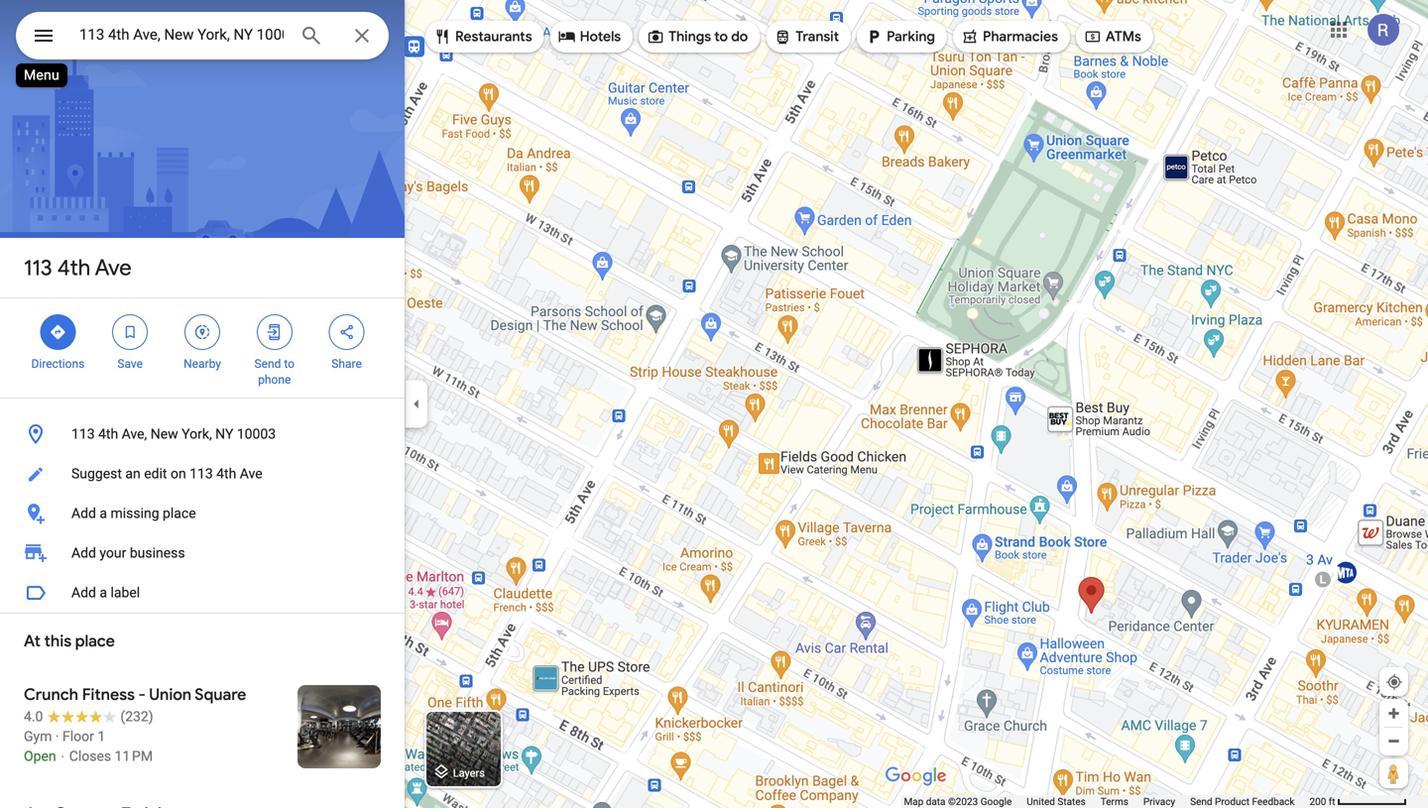 Task type: describe. For each thing, give the bounding box(es) containing it.
closes
[[69, 749, 111, 765]]

add your business
[[71, 545, 185, 562]]

add a label
[[71, 585, 140, 601]]


[[865, 26, 883, 48]]

footer inside google maps element
[[904, 796, 1310, 809]]


[[1084, 26, 1102, 48]]

add for add a missing place
[[71, 506, 96, 522]]

save
[[117, 357, 143, 371]]


[[647, 26, 665, 48]]

an
[[125, 466, 141, 482]]

do
[[732, 28, 748, 46]]

new
[[151, 426, 178, 443]]

 parking
[[865, 26, 936, 48]]

send for send product feedback
[[1191, 796, 1213, 808]]

4th inside button
[[216, 466, 236, 482]]

send product feedback
[[1191, 796, 1295, 808]]

transit
[[796, 28, 840, 46]]

product
[[1216, 796, 1250, 808]]

to inside  things to do
[[715, 28, 728, 46]]

show your location image
[[1386, 674, 1404, 692]]

york,
[[182, 426, 212, 443]]

feedback
[[1253, 796, 1295, 808]]


[[774, 26, 792, 48]]

⋅
[[60, 749, 66, 765]]

0 vertical spatial ave
[[95, 254, 132, 282]]

things
[[669, 28, 711, 46]]

add a missing place button
[[0, 494, 405, 534]]

hotels
[[580, 28, 621, 46]]

4th for ave,
[[98, 426, 118, 443]]

 atms
[[1084, 26, 1142, 48]]

suggest an edit on 113 4th ave button
[[0, 454, 405, 494]]


[[49, 321, 67, 343]]

ft
[[1329, 796, 1336, 808]]

ave,
[[122, 426, 147, 443]]

200 ft button
[[1310, 796, 1408, 808]]

show street view coverage image
[[1380, 759, 1409, 789]]

business
[[130, 545, 185, 562]]

200
[[1310, 796, 1327, 808]]

4th for ave
[[57, 254, 91, 282]]

terms button
[[1101, 796, 1129, 809]]

113 for 113 4th ave, new york, ny 10003
[[71, 426, 95, 443]]

send to phone
[[255, 357, 295, 387]]

a for missing
[[100, 506, 107, 522]]

directions
[[31, 357, 85, 371]]

add a label button
[[0, 574, 405, 613]]

suggest an edit on 113 4th ave
[[71, 466, 263, 482]]

to inside send to phone
[[284, 357, 295, 371]]

place inside button
[[163, 506, 196, 522]]

share
[[332, 357, 362, 371]]

113 4th ave
[[24, 254, 132, 282]]

add a missing place
[[71, 506, 196, 522]]

ave inside button
[[240, 466, 263, 482]]

floor
[[63, 729, 94, 745]]

 search field
[[16, 12, 389, 64]]

privacy button
[[1144, 796, 1176, 809]]

data
[[926, 796, 946, 808]]

terms
[[1101, 796, 1129, 808]]

collapse side panel image
[[406, 393, 428, 415]]

 transit
[[774, 26, 840, 48]]

send product feedback button
[[1191, 796, 1295, 809]]

zoom out image
[[1387, 734, 1402, 749]]

113 4th Ave, New York, NY 10003 field
[[16, 12, 389, 60]]

crunch
[[24, 685, 78, 705]]

 pharmacies
[[961, 26, 1059, 48]]


[[193, 321, 211, 343]]

11 pm
[[115, 749, 153, 765]]

parking
[[887, 28, 936, 46]]



Task type: locate. For each thing, give the bounding box(es) containing it.
a left missing
[[100, 506, 107, 522]]

0 vertical spatial 4th
[[57, 254, 91, 282]]

google maps element
[[0, 0, 1429, 809]]

add down suggest
[[71, 506, 96, 522]]

your
[[100, 545, 126, 562]]

 restaurants
[[434, 26, 532, 48]]


[[434, 26, 451, 48]]

 things to do
[[647, 26, 748, 48]]

privacy
[[1144, 796, 1176, 808]]

113 4th ave, new york, ny 10003 button
[[0, 415, 405, 454]]

send left the product
[[1191, 796, 1213, 808]]

0 horizontal spatial 113
[[24, 254, 52, 282]]

ny
[[215, 426, 234, 443]]

add left the label
[[71, 585, 96, 601]]

open
[[24, 749, 56, 765]]

add your business link
[[0, 534, 405, 574]]

1 a from the top
[[100, 506, 107, 522]]

None field
[[79, 23, 284, 47]]

1 horizontal spatial place
[[163, 506, 196, 522]]

phone
[[258, 373, 291, 387]]

to left do
[[715, 28, 728, 46]]

send up phone
[[255, 357, 281, 371]]

square
[[195, 685, 246, 705]]

united states
[[1027, 796, 1086, 808]]

to
[[715, 28, 728, 46], [284, 357, 295, 371]]

·
[[55, 729, 59, 745]]

113 inside 113 4th ave, new york, ny 10003 button
[[71, 426, 95, 443]]

2 vertical spatial 113
[[190, 466, 213, 482]]

this
[[44, 632, 72, 652]]

©2023
[[949, 796, 979, 808]]

4.0 stars 232 reviews image
[[24, 707, 153, 727]]

0 vertical spatial send
[[255, 357, 281, 371]]

map
[[904, 796, 924, 808]]

missing
[[111, 506, 159, 522]]

at
[[24, 632, 41, 652]]

113 right on
[[190, 466, 213, 482]]

atms
[[1106, 28, 1142, 46]]

gym · floor 1 open ⋅ closes 11 pm
[[24, 729, 153, 765]]

place
[[163, 506, 196, 522], [75, 632, 115, 652]]

1 vertical spatial to
[[284, 357, 295, 371]]

10003
[[237, 426, 276, 443]]

0 vertical spatial add
[[71, 506, 96, 522]]

1 vertical spatial 4th
[[98, 426, 118, 443]]


[[121, 321, 139, 343]]

send inside button
[[1191, 796, 1213, 808]]

1 vertical spatial ave
[[240, 466, 263, 482]]

2 horizontal spatial 4th
[[216, 466, 236, 482]]

1 horizontal spatial 113
[[71, 426, 95, 443]]


[[338, 321, 356, 343]]

0 horizontal spatial 4th
[[57, 254, 91, 282]]


[[266, 321, 284, 343]]

place down on
[[163, 506, 196, 522]]

ave
[[95, 254, 132, 282], [240, 466, 263, 482]]

add for add a label
[[71, 585, 96, 601]]

1 vertical spatial add
[[71, 545, 96, 562]]


[[961, 26, 979, 48]]

0 horizontal spatial ave
[[95, 254, 132, 282]]

4th left ave,
[[98, 426, 118, 443]]

at this place
[[24, 632, 115, 652]]

ave down 10003
[[240, 466, 263, 482]]

113 for 113 4th ave
[[24, 254, 52, 282]]

-
[[139, 685, 146, 705]]

2 a from the top
[[100, 585, 107, 601]]


[[32, 21, 56, 50]]

1 vertical spatial 113
[[71, 426, 95, 443]]

200 ft
[[1310, 796, 1336, 808]]

send for send to phone
[[255, 357, 281, 371]]

2 vertical spatial add
[[71, 585, 96, 601]]

a for label
[[100, 585, 107, 601]]

place right this at left bottom
[[75, 632, 115, 652]]

113 4th ave, new york, ny 10003
[[71, 426, 276, 443]]

2 horizontal spatial 113
[[190, 466, 213, 482]]

states
[[1058, 796, 1086, 808]]

edit
[[144, 466, 167, 482]]

113
[[24, 254, 52, 282], [71, 426, 95, 443], [190, 466, 213, 482]]

footer
[[904, 796, 1310, 809]]

0 vertical spatial to
[[715, 28, 728, 46]]

1 horizontal spatial to
[[715, 28, 728, 46]]

0 vertical spatial place
[[163, 506, 196, 522]]

gym
[[24, 729, 52, 745]]

united
[[1027, 796, 1056, 808]]

1 horizontal spatial send
[[1191, 796, 1213, 808]]

4.0
[[24, 709, 43, 725]]

 hotels
[[558, 26, 621, 48]]

1 vertical spatial place
[[75, 632, 115, 652]]

1 horizontal spatial 4th
[[98, 426, 118, 443]]

to up phone
[[284, 357, 295, 371]]

footer containing map data ©2023 google
[[904, 796, 1310, 809]]

add
[[71, 506, 96, 522], [71, 545, 96, 562], [71, 585, 96, 601]]

restaurants
[[455, 28, 532, 46]]

none field inside 113 4th ave, new york, ny 10003 'field'
[[79, 23, 284, 47]]

ave up 
[[95, 254, 132, 282]]


[[558, 26, 576, 48]]

113 up suggest
[[71, 426, 95, 443]]

(232)
[[120, 709, 153, 725]]

crunch fitness - union square
[[24, 685, 246, 705]]

113 inside suggest an edit on 113 4th ave button
[[190, 466, 213, 482]]

0 vertical spatial a
[[100, 506, 107, 522]]

1 vertical spatial a
[[100, 585, 107, 601]]

send inside send to phone
[[255, 357, 281, 371]]

4th up 
[[57, 254, 91, 282]]

0 horizontal spatial place
[[75, 632, 115, 652]]

1 horizontal spatial ave
[[240, 466, 263, 482]]

actions for 113 4th ave region
[[0, 299, 405, 398]]

add for add your business
[[71, 545, 96, 562]]

4th inside button
[[98, 426, 118, 443]]

google
[[981, 796, 1012, 808]]

zoom in image
[[1387, 706, 1402, 721]]

union
[[149, 685, 192, 705]]

3 add from the top
[[71, 585, 96, 601]]

send
[[255, 357, 281, 371], [1191, 796, 1213, 808]]

1 add from the top
[[71, 506, 96, 522]]

layers
[[453, 767, 485, 780]]

0 vertical spatial 113
[[24, 254, 52, 282]]

nearby
[[184, 357, 221, 371]]

add left your
[[71, 545, 96, 562]]

4th down ny
[[216, 466, 236, 482]]

2 vertical spatial 4th
[[216, 466, 236, 482]]

on
[[171, 466, 186, 482]]

 button
[[16, 12, 71, 64]]

113 4th ave main content
[[0, 0, 405, 809]]

united states button
[[1027, 796, 1086, 809]]

0 horizontal spatial send
[[255, 357, 281, 371]]

label
[[111, 585, 140, 601]]

fitness
[[82, 685, 135, 705]]

a left the label
[[100, 585, 107, 601]]

113 up 
[[24, 254, 52, 282]]

google account: ruby anderson  
(rubyanndersson@gmail.com) image
[[1368, 14, 1400, 46]]

suggest
[[71, 466, 122, 482]]

1
[[98, 729, 105, 745]]

0 horizontal spatial to
[[284, 357, 295, 371]]

map data ©2023 google
[[904, 796, 1012, 808]]

1 vertical spatial send
[[1191, 796, 1213, 808]]

pharmacies
[[983, 28, 1059, 46]]

a
[[100, 506, 107, 522], [100, 585, 107, 601]]

2 add from the top
[[71, 545, 96, 562]]



Task type: vqa. For each thing, say whether or not it's contained in the screenshot.
prices within the FIND THE BEST PRICE region
no



